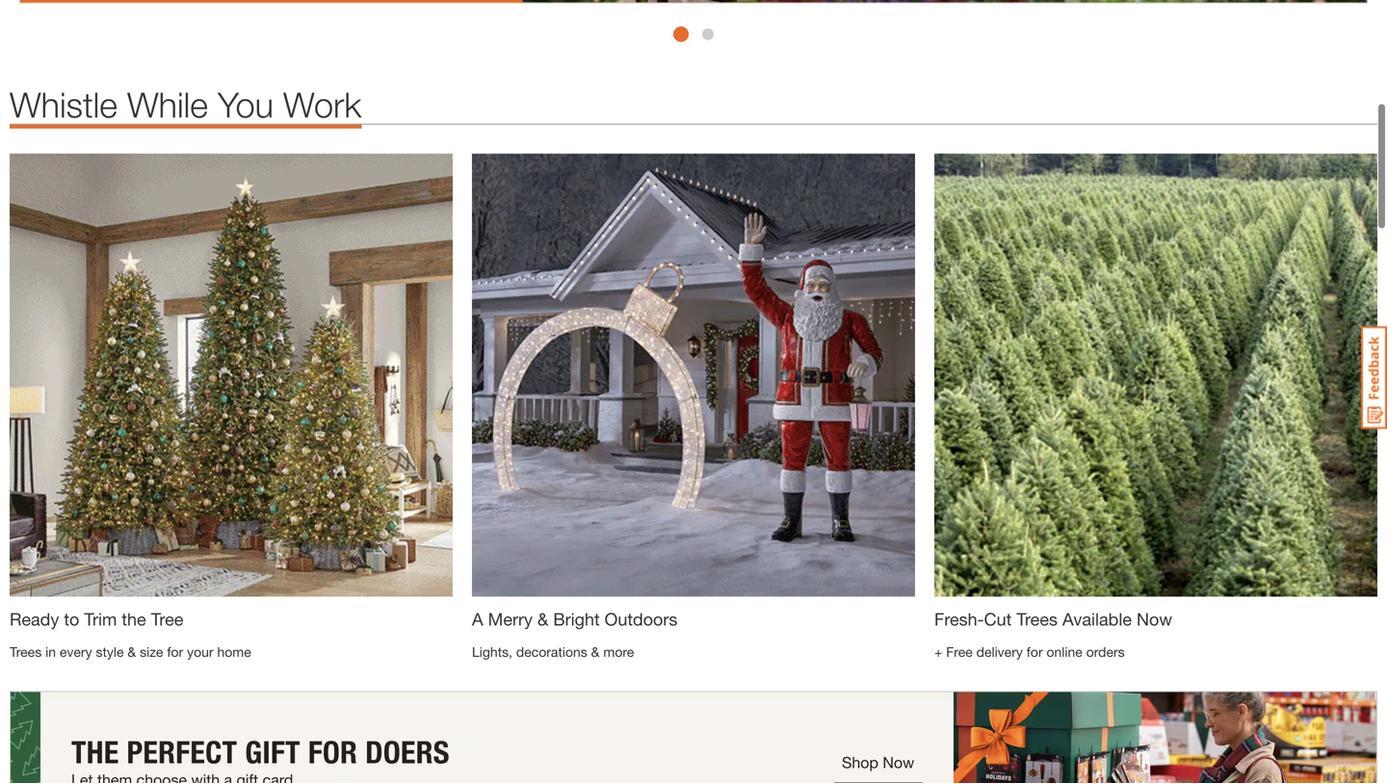 Task type: vqa. For each thing, say whether or not it's contained in the screenshot.
trees in every style & size for your home
yes



Task type: describe. For each thing, give the bounding box(es) containing it.
ready
[[10, 609, 59, 629]]

bright
[[553, 609, 600, 629]]

trees in every style & size for your home
[[10, 644, 251, 660]]

1 for from the left
[[167, 644, 183, 660]]

 image for now
[[934, 153, 1377, 597]]

your
[[187, 644, 213, 660]]

savings in every department image
[[19, 0, 1368, 3]]

& for a
[[537, 609, 548, 629]]

available
[[1062, 609, 1132, 629]]

you
[[218, 84, 274, 125]]

 image for tree
[[10, 153, 453, 597]]

size
[[140, 644, 163, 660]]

decorations
[[516, 644, 587, 660]]

more
[[603, 644, 634, 660]]

while
[[127, 84, 208, 125]]

to
[[64, 609, 79, 629]]

whistle
[[10, 84, 117, 125]]

 image for outdoors
[[472, 153, 915, 597]]

lights,
[[472, 644, 512, 660]]

whistle while you work
[[10, 84, 362, 125]]

outdoors
[[605, 609, 677, 629]]

home
[[217, 644, 251, 660]]

lights, decorations & more
[[472, 644, 634, 660]]

+ free delivery for online orders
[[934, 644, 1125, 660]]

trim
[[84, 609, 117, 629]]



Task type: locate. For each thing, give the bounding box(es) containing it.
the perfect gift for doers - let them choose with a gift card. shop now image
[[10, 691, 1377, 783]]

2 for from the left
[[1027, 644, 1043, 660]]

fresh-
[[934, 609, 984, 629]]

1 vertical spatial trees
[[10, 644, 42, 660]]

0 horizontal spatial &
[[128, 644, 136, 660]]

for right size
[[167, 644, 183, 660]]

style
[[96, 644, 124, 660]]

trees
[[1017, 609, 1058, 629], [10, 644, 42, 660]]

& left size
[[128, 644, 136, 660]]

1 horizontal spatial for
[[1027, 644, 1043, 660]]

free
[[946, 644, 973, 660]]

feedback link image
[[1361, 326, 1387, 430]]

for
[[167, 644, 183, 660], [1027, 644, 1043, 660]]

merry
[[488, 609, 533, 629]]

&
[[537, 609, 548, 629], [128, 644, 136, 660], [591, 644, 600, 660]]

tree
[[151, 609, 183, 629]]

delivery
[[976, 644, 1023, 660]]

+
[[934, 644, 942, 660]]

2 horizontal spatial &
[[591, 644, 600, 660]]

1  image from the left
[[10, 153, 453, 597]]

2  image from the left
[[472, 153, 915, 597]]

3  image from the left
[[934, 153, 1377, 597]]

cut
[[984, 609, 1012, 629]]

trees up + free delivery for online orders
[[1017, 609, 1058, 629]]

now
[[1137, 609, 1172, 629]]

online
[[1047, 644, 1082, 660]]

a
[[472, 609, 483, 629]]

0 horizontal spatial for
[[167, 644, 183, 660]]

& left more
[[591, 644, 600, 660]]

fresh-cut trees available now
[[934, 609, 1172, 629]]

0 horizontal spatial  image
[[10, 153, 453, 597]]

2 horizontal spatial  image
[[934, 153, 1377, 597]]

a merry & bright outdoors
[[472, 609, 677, 629]]

the
[[122, 609, 146, 629]]

in
[[45, 644, 56, 660]]

work
[[283, 84, 362, 125]]

 image
[[10, 153, 453, 597], [472, 153, 915, 597], [934, 153, 1377, 597]]

ready to trim the tree
[[10, 609, 183, 629]]

1 horizontal spatial  image
[[472, 153, 915, 597]]

orders
[[1086, 644, 1125, 660]]

for left online
[[1027, 644, 1043, 660]]

0 horizontal spatial trees
[[10, 644, 42, 660]]

0 vertical spatial trees
[[1017, 609, 1058, 629]]

trees left in
[[10, 644, 42, 660]]

every
[[60, 644, 92, 660]]

& for lights,
[[591, 644, 600, 660]]

1 horizontal spatial trees
[[1017, 609, 1058, 629]]

1 horizontal spatial &
[[537, 609, 548, 629]]

& right the merry
[[537, 609, 548, 629]]



